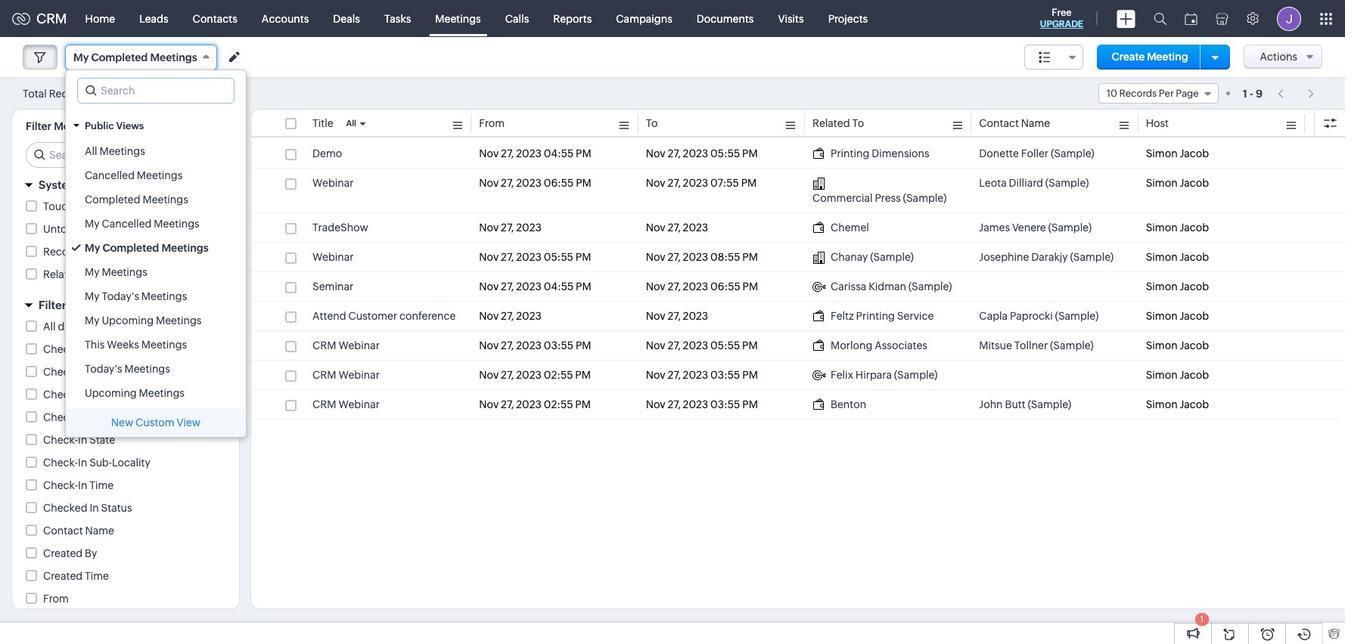 Task type: locate. For each thing, give the bounding box(es) containing it.
1 vertical spatial nov 27, 2023 04:55 pm
[[479, 281, 592, 293]]

2 webinar link from the top
[[313, 250, 354, 265]]

defined
[[81, 179, 124, 191]]

(sample) for felix hirpara (sample)
[[894, 369, 938, 381]]

status
[[101, 503, 132, 515]]

upgrade
[[1040, 19, 1084, 30]]

1 vertical spatial action
[[125, 269, 158, 281]]

1 nov 27, 2023 02:55 pm from the top
[[479, 369, 591, 381]]

by inside dropdown button
[[69, 299, 82, 312]]

all left the day
[[43, 321, 56, 333]]

9 inside total records 9
[[92, 88, 98, 100]]

0 vertical spatial webinar link
[[313, 176, 354, 191]]

my down touched records
[[85, 218, 100, 230]]

webinar link down demo link
[[313, 176, 354, 191]]

(sample) for capla paprocki (sample)
[[1055, 310, 1099, 322]]

meetings up my today's meetings
[[102, 266, 147, 279]]

1 jacob from the top
[[1180, 148, 1210, 160]]

created down created by
[[43, 571, 83, 583]]

2 vertical spatial 03:55
[[711, 399, 740, 411]]

create meeting button
[[1097, 45, 1204, 70]]

7 jacob from the top
[[1180, 340, 1210, 352]]

my completed meetings
[[73, 51, 197, 64], [85, 242, 209, 254]]

in left state
[[78, 434, 87, 447]]

1 simon jacob from the top
[[1146, 148, 1210, 160]]

05:55 for nov 27, 2023 03:55 pm
[[711, 340, 740, 352]]

public views button
[[66, 113, 246, 139]]

dimensions
[[872, 148, 930, 160]]

system defined filters
[[39, 179, 160, 191]]

0 vertical spatial by
[[69, 299, 82, 312]]

1 vertical spatial upcoming
[[85, 387, 137, 400]]

my down related records action
[[85, 291, 100, 303]]

my completed meetings inside public views "region"
[[85, 242, 209, 254]]

0 horizontal spatial 06:55
[[544, 177, 574, 189]]

1 check- from the top
[[43, 344, 78, 356]]

1 vertical spatial time
[[85, 571, 109, 583]]

from
[[479, 117, 505, 129], [43, 593, 69, 605]]

check- up check-in time on the bottom
[[43, 457, 78, 469]]

3 check- from the top
[[43, 389, 78, 401]]

(sample) up darakjy
[[1049, 222, 1092, 234]]

1 nov 27, 2023 04:55 pm from the top
[[479, 148, 592, 160]]

jacob for capla paprocki (sample)
[[1180, 310, 1210, 322]]

in down check-in address at the left
[[78, 366, 87, 378]]

1 vertical spatial 1
[[1201, 615, 1204, 624]]

2 crm webinar link from the top
[[313, 368, 380, 383]]

my today's meetings
[[85, 291, 187, 303]]

(sample) for james venere (sample)
[[1049, 222, 1092, 234]]

0 vertical spatial name
[[1022, 117, 1051, 129]]

simon for leota dilliard (sample)
[[1146, 177, 1178, 189]]

nov 27, 2023 08:55 pm
[[646, 251, 758, 263]]

10 Records Per Page field
[[1099, 83, 1219, 104]]

feltz printing service link
[[813, 309, 934, 324]]

1 vertical spatial created
[[43, 571, 83, 583]]

2 vertical spatial 05:55
[[711, 340, 740, 352]]

conference
[[400, 310, 456, 322]]

1 vertical spatial cancelled
[[102, 218, 152, 230]]

completed down my cancelled meetings
[[103, 242, 159, 254]]

records down defined at left top
[[89, 201, 129, 213]]

visits link
[[766, 0, 816, 37]]

my completed meetings down my cancelled meetings
[[85, 242, 209, 254]]

1 vertical spatial crm webinar
[[313, 369, 380, 381]]

1 vertical spatial webinar link
[[313, 250, 354, 265]]

check- up check-in city
[[43, 366, 78, 378]]

records up 'fields'
[[83, 269, 123, 281]]

per
[[1159, 88, 1174, 99]]

(sample) right dilliard
[[1046, 177, 1089, 189]]

0 horizontal spatial related
[[43, 269, 81, 281]]

printing up morlong associates
[[856, 310, 895, 322]]

0 horizontal spatial to
[[646, 117, 658, 129]]

nov
[[479, 148, 499, 160], [646, 148, 666, 160], [479, 177, 499, 189], [646, 177, 666, 189], [479, 222, 499, 234], [646, 222, 666, 234], [479, 251, 499, 263], [646, 251, 666, 263], [479, 281, 499, 293], [646, 281, 666, 293], [479, 310, 499, 322], [646, 310, 666, 322], [479, 340, 499, 352], [646, 340, 666, 352], [479, 369, 499, 381], [646, 369, 666, 381], [479, 399, 499, 411], [646, 399, 666, 411]]

(sample) for donette foller (sample)
[[1051, 148, 1095, 160]]

nov 27, 2023 05:55 pm for nov 27, 2023 04:55 pm
[[646, 148, 758, 160]]

meetings down my upcoming meetings
[[141, 339, 187, 351]]

02:55 for benton
[[544, 399, 573, 411]]

Search text field
[[26, 143, 227, 167]]

webinar for benton
[[339, 399, 380, 411]]

name up foller
[[1022, 117, 1051, 129]]

1 vertical spatial from
[[43, 593, 69, 605]]

filter
[[26, 120, 52, 132], [39, 299, 66, 312]]

filter meetings by
[[26, 120, 116, 132]]

(sample) for john butt (sample)
[[1028, 399, 1072, 411]]

upcoming up country
[[85, 387, 137, 400]]

navigation
[[1271, 82, 1323, 104]]

2 simon from the top
[[1146, 177, 1178, 189]]

3 jacob from the top
[[1180, 222, 1210, 234]]

today's down my meetings at the left top
[[102, 291, 139, 303]]

check-in country
[[43, 412, 130, 424]]

check- for check-in time
[[43, 480, 78, 492]]

2 nov 27, 2023 02:55 pm from the top
[[479, 399, 591, 411]]

record action
[[43, 246, 113, 258]]

0 vertical spatial printing
[[831, 148, 870, 160]]

None field
[[1025, 45, 1084, 70]]

new custom view
[[111, 417, 201, 429]]

2 vertical spatial completed
[[103, 242, 159, 254]]

check- down the check-in by
[[43, 389, 78, 401]]

(sample) for mitsue tollner (sample)
[[1050, 340, 1094, 352]]

printing down 'related to'
[[831, 148, 870, 160]]

0 horizontal spatial 9
[[92, 88, 98, 100]]

0 vertical spatial completed
[[91, 51, 148, 64]]

touched
[[43, 201, 87, 213]]

in left city
[[78, 389, 87, 401]]

1 webinar link from the top
[[313, 176, 354, 191]]

created by
[[43, 548, 97, 560]]

mitsue tollner (sample) link
[[980, 338, 1094, 353]]

0 vertical spatial contact
[[980, 117, 1019, 129]]

carissa
[[831, 281, 867, 293]]

9 right '-'
[[1256, 87, 1263, 100]]

butt
[[1005, 399, 1026, 411]]

in left status
[[90, 503, 99, 515]]

2 vertical spatial nov 27, 2023 03:55 pm
[[646, 399, 758, 411]]

2 simon jacob from the top
[[1146, 177, 1210, 189]]

9 simon jacob from the top
[[1146, 399, 1210, 411]]

(sample) up service
[[909, 281, 953, 293]]

meetings down filters
[[143, 194, 188, 206]]

webinar for felix hirpara (sample)
[[339, 369, 380, 381]]

7 simon jacob from the top
[[1146, 340, 1210, 352]]

tasks link
[[372, 0, 423, 37]]

check- for check-in city
[[43, 389, 78, 401]]

simon jacob for josephine darakjy (sample)
[[1146, 251, 1210, 263]]

2 check- from the top
[[43, 366, 78, 378]]

contact name
[[980, 117, 1051, 129], [43, 525, 114, 537]]

search element
[[1145, 0, 1176, 37]]

filter up all day
[[39, 299, 66, 312]]

in up the checked in status
[[78, 480, 87, 492]]

untouched records
[[43, 223, 141, 235]]

(sample) for carissa kidman (sample)
[[909, 281, 953, 293]]

1 horizontal spatial all
[[85, 145, 97, 157]]

crm webinar link for felix
[[313, 368, 380, 383]]

6 jacob from the top
[[1180, 310, 1210, 322]]

9
[[1256, 87, 1263, 100], [92, 88, 98, 100]]

records right 10 at the top right of the page
[[1120, 88, 1157, 99]]

meetings up search text field
[[150, 51, 197, 64]]

nov 27, 2023
[[479, 222, 542, 234], [646, 222, 709, 234], [479, 310, 542, 322], [646, 310, 709, 322]]

crm webinar for felix
[[313, 369, 380, 381]]

calls link
[[493, 0, 541, 37]]

2 vertical spatial all
[[43, 321, 56, 333]]

1 horizontal spatial 9
[[1256, 87, 1263, 100]]

in for address
[[78, 344, 87, 356]]

name down the checked in status
[[85, 525, 114, 537]]

contact down the checked at the left of the page
[[43, 525, 83, 537]]

upcoming up weeks
[[102, 315, 154, 327]]

jacob for josephine darakjy (sample)
[[1180, 251, 1210, 263]]

03:55 for benton
[[711, 399, 740, 411]]

contact name up created by
[[43, 525, 114, 537]]

filter down total
[[26, 120, 52, 132]]

benton link
[[813, 397, 867, 412]]

campaigns
[[616, 12, 673, 25]]

created up created time
[[43, 548, 83, 560]]

contact
[[980, 117, 1019, 129], [43, 525, 83, 537]]

check- down check-in country
[[43, 434, 78, 447]]

1 vertical spatial all
[[85, 145, 97, 157]]

1 crm webinar link from the top
[[313, 338, 380, 353]]

related up the printing dimensions link
[[813, 117, 850, 129]]

filter for filter by fields
[[39, 299, 66, 312]]

1 horizontal spatial related
[[813, 117, 850, 129]]

actions
[[1260, 51, 1298, 63]]

5 jacob from the top
[[1180, 281, 1210, 293]]

all down public
[[85, 145, 97, 157]]

7 simon from the top
[[1146, 340, 1178, 352]]

1 04:55 from the top
[[544, 148, 574, 160]]

0 vertical spatial related
[[813, 117, 850, 129]]

simon jacob for mitsue tollner (sample)
[[1146, 340, 1210, 352]]

0 vertical spatial 06:55
[[544, 177, 574, 189]]

meetings up my upcoming meetings
[[141, 291, 187, 303]]

nov 27, 2023 04:55 pm for nov 27, 2023 06:55 pm
[[479, 281, 592, 293]]

0 vertical spatial 03:55
[[544, 340, 574, 352]]

by up created time
[[85, 548, 97, 560]]

0 vertical spatial 1
[[1243, 87, 1248, 100]]

1 vertical spatial nov 27, 2023 06:55 pm
[[646, 281, 758, 293]]

jacob for mitsue tollner (sample)
[[1180, 340, 1210, 352]]

printing dimensions
[[831, 148, 930, 160]]

6 check- from the top
[[43, 457, 78, 469]]

free upgrade
[[1040, 7, 1084, 30]]

paprocki
[[1010, 310, 1053, 322]]

9 up public
[[92, 88, 98, 100]]

check- for check-in country
[[43, 412, 78, 424]]

1 horizontal spatial to
[[852, 117, 864, 129]]

nov 27, 2023 07:55 pm
[[646, 177, 757, 189]]

all right title
[[346, 119, 357, 128]]

meetings down my today's meetings
[[156, 315, 202, 327]]

darakjy
[[1032, 251, 1068, 263]]

in up check-in state
[[78, 412, 87, 424]]

simon for john butt (sample)
[[1146, 399, 1178, 411]]

0 vertical spatial crm webinar
[[313, 340, 380, 352]]

meetings left 'by'
[[54, 120, 101, 132]]

9 for total records 9
[[92, 88, 98, 100]]

webinar link up seminar
[[313, 250, 354, 265]]

1 simon from the top
[[1146, 148, 1178, 160]]

in for country
[[78, 412, 87, 424]]

4 jacob from the top
[[1180, 251, 1210, 263]]

simon jacob for donette foller (sample)
[[1146, 148, 1210, 160]]

crm webinar for morlong
[[313, 340, 380, 352]]

0 vertical spatial nov 27, 2023 04:55 pm
[[479, 148, 592, 160]]

1 vertical spatial nov 27, 2023 05:55 pm
[[479, 251, 591, 263]]

filter inside dropdown button
[[39, 299, 66, 312]]

0 vertical spatial crm webinar link
[[313, 338, 380, 353]]

this weeks meetings
[[85, 339, 187, 351]]

action
[[81, 246, 113, 258], [125, 269, 158, 281]]

4 simon from the top
[[1146, 251, 1178, 263]]

nov 27, 2023 04:55 pm
[[479, 148, 592, 160], [479, 281, 592, 293]]

check- for check-in state
[[43, 434, 78, 447]]

2 04:55 from the top
[[544, 281, 574, 293]]

1 vertical spatial 02:55
[[544, 399, 573, 411]]

(sample) right 'butt' on the bottom of page
[[1028, 399, 1072, 411]]

completed down the home
[[91, 51, 148, 64]]

10 records per page
[[1107, 88, 1199, 99]]

02:55
[[544, 369, 573, 381], [544, 399, 573, 411]]

in up the check-in by
[[78, 344, 87, 356]]

1 vertical spatial 06:55
[[711, 281, 741, 293]]

(sample) right 'tollner'
[[1050, 340, 1094, 352]]

meetings down my cancelled meetings
[[161, 242, 209, 254]]

all inside public views "region"
[[85, 145, 97, 157]]

1 horizontal spatial from
[[479, 117, 505, 129]]

0 horizontal spatial contact name
[[43, 525, 114, 537]]

5 simon from the top
[[1146, 281, 1178, 293]]

by for filter
[[69, 299, 82, 312]]

3 crm webinar from the top
[[313, 399, 380, 411]]

meetings up the new custom view
[[139, 387, 185, 400]]

crm link
[[12, 11, 67, 26]]

upcoming meetings
[[85, 387, 185, 400]]

9 simon from the top
[[1146, 399, 1178, 411]]

records down completed meetings
[[101, 223, 141, 235]]

records up filter meetings by
[[49, 87, 89, 100]]

1 02:55 from the top
[[544, 369, 573, 381]]

action up related records action
[[81, 246, 113, 258]]

contact up 'donette'
[[980, 117, 1019, 129]]

leota dilliard (sample) link
[[980, 176, 1089, 191]]

check- for check-in sub-locality
[[43, 457, 78, 469]]

my completed meetings up search text field
[[73, 51, 197, 64]]

2 vertical spatial by
[[85, 548, 97, 560]]

check- down all day
[[43, 344, 78, 356]]

completed down defined at left top
[[85, 194, 140, 206]]

1 vertical spatial name
[[85, 525, 114, 537]]

seminar link
[[313, 279, 354, 294]]

2 horizontal spatial all
[[346, 119, 357, 128]]

this
[[85, 339, 105, 351]]

records
[[49, 87, 89, 100], [1120, 88, 1157, 99], [89, 201, 129, 213], [101, 223, 141, 235], [83, 269, 123, 281]]

day
[[58, 321, 76, 333]]

time down sub-
[[89, 480, 114, 492]]

all day
[[43, 321, 76, 333]]

josephine darakjy (sample) link
[[980, 250, 1114, 265]]

today's down address
[[85, 363, 122, 375]]

webinar
[[313, 177, 354, 189], [313, 251, 354, 263], [339, 340, 380, 352], [339, 369, 380, 381], [339, 399, 380, 411]]

7 check- from the top
[[43, 480, 78, 492]]

1 horizontal spatial nov 27, 2023 06:55 pm
[[646, 281, 758, 293]]

1 vertical spatial my completed meetings
[[85, 242, 209, 254]]

(sample) right darakjy
[[1070, 251, 1114, 263]]

time
[[89, 480, 114, 492], [85, 571, 109, 583]]

(sample) right press on the right top of the page
[[903, 192, 947, 204]]

simon for mitsue tollner (sample)
[[1146, 340, 1178, 352]]

related
[[813, 117, 850, 129], [43, 269, 81, 281]]

0 vertical spatial created
[[43, 548, 83, 560]]

profile image
[[1278, 6, 1302, 31]]

1 horizontal spatial 1
[[1243, 87, 1248, 100]]

0 horizontal spatial 1
[[1201, 615, 1204, 624]]

2 vertical spatial crm webinar link
[[313, 397, 380, 412]]

1 vertical spatial printing
[[856, 310, 895, 322]]

in left sub-
[[78, 457, 87, 469]]

3 simon from the top
[[1146, 222, 1178, 234]]

06:55
[[544, 177, 574, 189], [711, 281, 741, 293]]

related down "record" in the top of the page
[[43, 269, 81, 281]]

6 simon from the top
[[1146, 310, 1178, 322]]

my up total records 9
[[73, 51, 89, 64]]

0 vertical spatial all
[[346, 119, 357, 128]]

cancelled down completed meetings
[[102, 218, 152, 230]]

nov 27, 2023 04:55 pm for nov 27, 2023 05:55 pm
[[479, 148, 592, 160]]

0 vertical spatial nov 27, 2023 06:55 pm
[[479, 177, 592, 189]]

4 check- from the top
[[43, 412, 78, 424]]

1 vertical spatial 04:55
[[544, 281, 574, 293]]

0 vertical spatial my completed meetings
[[73, 51, 197, 64]]

1 vertical spatial crm webinar link
[[313, 368, 380, 383]]

row group
[[251, 139, 1346, 420]]

check- for check-in by
[[43, 366, 78, 378]]

2 vertical spatial crm webinar
[[313, 399, 380, 411]]

0 vertical spatial 02:55
[[544, 369, 573, 381]]

1 horizontal spatial name
[[1022, 117, 1051, 129]]

cancelled down all meetings
[[85, 170, 135, 182]]

leota dilliard (sample)
[[980, 177, 1089, 189]]

simon jacob for james venere (sample)
[[1146, 222, 1210, 234]]

0 vertical spatial 05:55
[[711, 148, 740, 160]]

0 vertical spatial contact name
[[980, 117, 1051, 129]]

check- down check-in city
[[43, 412, 78, 424]]

nov 27, 2023 06:55 pm
[[479, 177, 592, 189], [646, 281, 758, 293]]

2 created from the top
[[43, 571, 83, 583]]

james venere (sample)
[[980, 222, 1092, 234]]

simon jacob
[[1146, 148, 1210, 160], [1146, 177, 1210, 189], [1146, 222, 1210, 234], [1146, 251, 1210, 263], [1146, 281, 1210, 293], [1146, 310, 1210, 322], [1146, 340, 1210, 352], [1146, 369, 1210, 381], [1146, 399, 1210, 411]]

public views
[[85, 120, 144, 132]]

2 jacob from the top
[[1180, 177, 1210, 189]]

1 vertical spatial filter
[[39, 299, 66, 312]]

1 for 1 - 9
[[1243, 87, 1248, 100]]

by up city
[[89, 366, 102, 378]]

customer
[[349, 310, 397, 322]]

crm for felix hirpara (sample)
[[313, 369, 336, 381]]

6 simon jacob from the top
[[1146, 310, 1210, 322]]

3 simon jacob from the top
[[1146, 222, 1210, 234]]

jacob for john butt (sample)
[[1180, 399, 1210, 411]]

1 vertical spatial 03:55
[[711, 369, 740, 381]]

records for 10
[[1120, 88, 1157, 99]]

(sample) up carissa kidman (sample)
[[871, 251, 914, 263]]

4 simon jacob from the top
[[1146, 251, 1210, 263]]

simon for capla paprocki (sample)
[[1146, 310, 1178, 322]]

(sample) right "paprocki"
[[1055, 310, 1099, 322]]

1 horizontal spatial contact name
[[980, 117, 1051, 129]]

2 crm webinar from the top
[[313, 369, 380, 381]]

1 vertical spatial related
[[43, 269, 81, 281]]

new custom view link
[[66, 410, 246, 437]]

host
[[1146, 117, 1169, 129]]

in for state
[[78, 434, 87, 447]]

2 vertical spatial nov 27, 2023 05:55 pm
[[646, 340, 758, 352]]

(sample) down associates
[[894, 369, 938, 381]]

1 vertical spatial nov 27, 2023 02:55 pm
[[479, 399, 591, 411]]

0 vertical spatial cancelled
[[85, 170, 135, 182]]

action up my today's meetings
[[125, 269, 158, 281]]

8 simon from the top
[[1146, 369, 1178, 381]]

5 check- from the top
[[43, 434, 78, 447]]

0 vertical spatial nov 27, 2023 05:55 pm
[[646, 148, 758, 160]]

check-in address
[[43, 344, 130, 356]]

record
[[43, 246, 79, 258]]

nov 27, 2023 02:55 pm for felix hirpara (sample)
[[479, 369, 591, 381]]

5 simon jacob from the top
[[1146, 281, 1210, 293]]

0 horizontal spatial all
[[43, 321, 56, 333]]

0 horizontal spatial contact
[[43, 525, 83, 537]]

0 vertical spatial 04:55
[[544, 148, 574, 160]]

9 jacob from the top
[[1180, 399, 1210, 411]]

0 vertical spatial action
[[81, 246, 113, 258]]

1 vertical spatial nov 27, 2023 03:55 pm
[[646, 369, 758, 381]]

1 vertical spatial contact
[[43, 525, 83, 537]]

records inside 10 records per page "field"
[[1120, 88, 1157, 99]]

address
[[89, 344, 130, 356]]

0 horizontal spatial nov 27, 2023 06:55 pm
[[479, 177, 592, 189]]

completed inside my completed meetings field
[[91, 51, 148, 64]]

0 vertical spatial filter
[[26, 120, 52, 132]]

8 simon jacob from the top
[[1146, 369, 1210, 381]]

create menu image
[[1117, 9, 1136, 28]]

check-in city
[[43, 389, 109, 401]]

0 horizontal spatial action
[[81, 246, 113, 258]]

(sample) right foller
[[1051, 148, 1095, 160]]

2 nov 27, 2023 04:55 pm from the top
[[479, 281, 592, 293]]

by up the day
[[69, 299, 82, 312]]

time down created by
[[85, 571, 109, 583]]

2 02:55 from the top
[[544, 399, 573, 411]]

1 created from the top
[[43, 548, 83, 560]]

check- up the checked at the left of the page
[[43, 480, 78, 492]]

0 vertical spatial nov 27, 2023 02:55 pm
[[479, 369, 591, 381]]

jacob for james venere (sample)
[[1180, 222, 1210, 234]]

simon jacob for capla paprocki (sample)
[[1146, 310, 1210, 322]]

mitsue tollner (sample)
[[980, 340, 1094, 352]]

contact name up 'donette'
[[980, 117, 1051, 129]]

1 crm webinar from the top
[[313, 340, 380, 352]]

meetings up completed meetings
[[137, 170, 183, 182]]



Task type: vqa. For each thing, say whether or not it's contained in the screenshot.
Complete
no



Task type: describe. For each thing, give the bounding box(es) containing it.
0 horizontal spatial from
[[43, 593, 69, 605]]

tradeshow link
[[313, 220, 369, 235]]

my meetings
[[85, 266, 147, 279]]

donette foller (sample)
[[980, 148, 1095, 160]]

crm for benton
[[313, 399, 336, 411]]

tasks
[[384, 12, 411, 25]]

james
[[980, 222, 1010, 234]]

8 jacob from the top
[[1180, 369, 1210, 381]]

1 horizontal spatial 06:55
[[711, 281, 741, 293]]

in for time
[[78, 480, 87, 492]]

1 vertical spatial contact name
[[43, 525, 114, 537]]

tradeshow
[[313, 222, 369, 234]]

simon for donette foller (sample)
[[1146, 148, 1178, 160]]

projects
[[828, 12, 868, 25]]

country
[[89, 412, 130, 424]]

nov 27, 2023 03:55 pm for benton
[[646, 399, 758, 411]]

1 vertical spatial 05:55
[[544, 251, 574, 263]]

my down untouched records
[[85, 242, 100, 254]]

nov 27, 2023 05:55 pm for nov 27, 2023 03:55 pm
[[646, 340, 758, 352]]

simon jacob for leota dilliard (sample)
[[1146, 177, 1210, 189]]

deals
[[333, 12, 360, 25]]

04:55 for nov 27, 2023 05:55 pm
[[544, 148, 574, 160]]

locality
[[112, 457, 151, 469]]

0 vertical spatial time
[[89, 480, 114, 492]]

1 horizontal spatial action
[[125, 269, 158, 281]]

benton
[[831, 399, 867, 411]]

projects link
[[816, 0, 880, 37]]

my down 'fields'
[[85, 315, 100, 327]]

checked
[[43, 503, 87, 515]]

crm webinar link for morlong
[[313, 338, 380, 353]]

associates
[[875, 340, 928, 352]]

create
[[1112, 51, 1145, 63]]

donette
[[980, 148, 1019, 160]]

today's meetings
[[85, 363, 170, 375]]

created for created time
[[43, 571, 83, 583]]

all meetings
[[85, 145, 145, 157]]

meetings inside field
[[150, 51, 197, 64]]

city
[[89, 389, 109, 401]]

in for city
[[78, 389, 87, 401]]

in for by
[[78, 366, 87, 378]]

attend customer conference
[[313, 310, 456, 322]]

check-in time
[[43, 480, 114, 492]]

demo link
[[313, 146, 342, 161]]

size image
[[1039, 51, 1051, 64]]

josephine
[[980, 251, 1030, 263]]

simon for josephine darakjy (sample)
[[1146, 251, 1178, 263]]

check-in by
[[43, 366, 102, 378]]

05:55 for nov 27, 2023 04:55 pm
[[711, 148, 740, 160]]

nov 27, 2023 02:55 pm for benton
[[479, 399, 591, 411]]

records for total
[[49, 87, 89, 100]]

foller
[[1022, 148, 1049, 160]]

accounts
[[262, 12, 309, 25]]

free
[[1052, 7, 1072, 18]]

by for created
[[85, 548, 97, 560]]

custom
[[136, 417, 175, 429]]

0 vertical spatial today's
[[102, 291, 139, 303]]

my cancelled meetings
[[85, 218, 200, 230]]

jacob for donette foller (sample)
[[1180, 148, 1210, 160]]

attend
[[313, 310, 346, 322]]

documents
[[697, 12, 754, 25]]

filter for filter meetings by
[[26, 120, 52, 132]]

records for touched
[[89, 201, 129, 213]]

printing inside feltz printing service link
[[856, 310, 895, 322]]

deals link
[[321, 0, 372, 37]]

new
[[111, 417, 133, 429]]

chanay (sample) link
[[813, 250, 914, 265]]

search image
[[1154, 12, 1167, 25]]

commercial press (sample) link
[[813, 176, 964, 206]]

views
[[116, 120, 144, 132]]

felix hirpara (sample)
[[831, 369, 938, 381]]

2 to from the left
[[852, 117, 864, 129]]

meetings down this weeks meetings
[[124, 363, 170, 375]]

check-in sub-locality
[[43, 457, 151, 469]]

1 for 1
[[1201, 615, 1204, 624]]

My Completed Meetings field
[[65, 45, 217, 70]]

meetings down completed meetings
[[154, 218, 200, 230]]

leads link
[[127, 0, 181, 37]]

jacob for leota dilliard (sample)
[[1180, 177, 1210, 189]]

john
[[980, 399, 1003, 411]]

title
[[313, 117, 333, 129]]

related for related records action
[[43, 269, 81, 281]]

Search text field
[[78, 79, 234, 103]]

all for all day
[[43, 321, 56, 333]]

system
[[39, 179, 79, 191]]

create meeting
[[1112, 51, 1189, 63]]

reports
[[553, 12, 592, 25]]

morlong
[[831, 340, 873, 352]]

leota
[[980, 177, 1007, 189]]

chanay (sample)
[[831, 251, 914, 263]]

04:55 for nov 27, 2023 06:55 pm
[[544, 281, 574, 293]]

crm for morlong associates
[[313, 340, 336, 352]]

carissa kidman (sample)
[[831, 281, 953, 293]]

simon jacob for john butt (sample)
[[1146, 399, 1210, 411]]

simon for james venere (sample)
[[1146, 222, 1178, 234]]

create menu element
[[1108, 0, 1145, 37]]

0 horizontal spatial name
[[85, 525, 114, 537]]

1 horizontal spatial contact
[[980, 117, 1019, 129]]

03:55 for felix hirpara (sample)
[[711, 369, 740, 381]]

morlong associates
[[831, 340, 928, 352]]

home
[[85, 12, 115, 25]]

1 to from the left
[[646, 117, 658, 129]]

felix hirpara (sample) link
[[813, 368, 938, 383]]

1 - 9
[[1243, 87, 1263, 100]]

printing inside the printing dimensions link
[[831, 148, 870, 160]]

untouched
[[43, 223, 99, 235]]

webinar link for nov 27, 2023 05:55 pm
[[313, 250, 354, 265]]

9 for 1 - 9
[[1256, 87, 1263, 100]]

meeting
[[1147, 51, 1189, 63]]

public views region
[[66, 139, 246, 406]]

my inside field
[[73, 51, 89, 64]]

08:55
[[711, 251, 741, 263]]

1 vertical spatial today's
[[85, 363, 122, 375]]

calendar image
[[1185, 12, 1198, 25]]

0 vertical spatial nov 27, 2023 03:55 pm
[[479, 340, 591, 352]]

demo
[[313, 148, 342, 160]]

my down record action
[[85, 266, 100, 279]]

view
[[177, 417, 201, 429]]

(sample) for commercial press (sample)
[[903, 192, 947, 204]]

system defined filters button
[[12, 172, 239, 198]]

(sample) for leota dilliard (sample)
[[1046, 177, 1089, 189]]

sub-
[[89, 457, 112, 469]]

commercial
[[813, 192, 873, 204]]

all for all meetings
[[85, 145, 97, 157]]

related records action
[[43, 269, 158, 281]]

capla paprocki (sample) link
[[980, 309, 1099, 324]]

webinar for morlong associates
[[339, 340, 380, 352]]

in for sub-
[[78, 457, 87, 469]]

by
[[103, 120, 116, 132]]

(sample) for josephine darakjy (sample)
[[1070, 251, 1114, 263]]

1 vertical spatial by
[[89, 366, 102, 378]]

check- for check-in address
[[43, 344, 78, 356]]

accounts link
[[250, 0, 321, 37]]

all for all
[[346, 119, 357, 128]]

feltz
[[831, 310, 854, 322]]

1 vertical spatial completed
[[85, 194, 140, 206]]

records for related
[[83, 269, 123, 281]]

webinar link for nov 27, 2023 06:55 pm
[[313, 176, 354, 191]]

related to
[[813, 117, 864, 129]]

3 crm webinar link from the top
[[313, 397, 380, 412]]

02:55 for felix hirpara (sample)
[[544, 369, 573, 381]]

my completed meetings inside field
[[73, 51, 197, 64]]

row group containing demo
[[251, 139, 1346, 420]]

fields
[[85, 299, 117, 312]]

reports link
[[541, 0, 604, 37]]

visits
[[778, 12, 804, 25]]

page
[[1176, 88, 1199, 99]]

nov 27, 2023 03:55 pm for felix hirpara (sample)
[[646, 369, 758, 381]]

0 vertical spatial from
[[479, 117, 505, 129]]

checked in status
[[43, 503, 132, 515]]

printing dimensions link
[[813, 146, 930, 161]]

john butt (sample) link
[[980, 397, 1072, 412]]

touched records
[[43, 201, 129, 213]]

logo image
[[12, 12, 30, 25]]

in for status
[[90, 503, 99, 515]]

profile element
[[1268, 0, 1311, 37]]

capla
[[980, 310, 1008, 322]]

mitsue
[[980, 340, 1013, 352]]

state
[[89, 434, 115, 447]]

related for related to
[[813, 117, 850, 129]]

cancelled meetings
[[85, 170, 183, 182]]

created for created by
[[43, 548, 83, 560]]

service
[[897, 310, 934, 322]]

records for untouched
[[101, 223, 141, 235]]

meetings left 'calls'
[[435, 12, 481, 25]]

0 vertical spatial upcoming
[[102, 315, 154, 327]]

completed meetings
[[85, 194, 188, 206]]

meetings down views
[[99, 145, 145, 157]]



